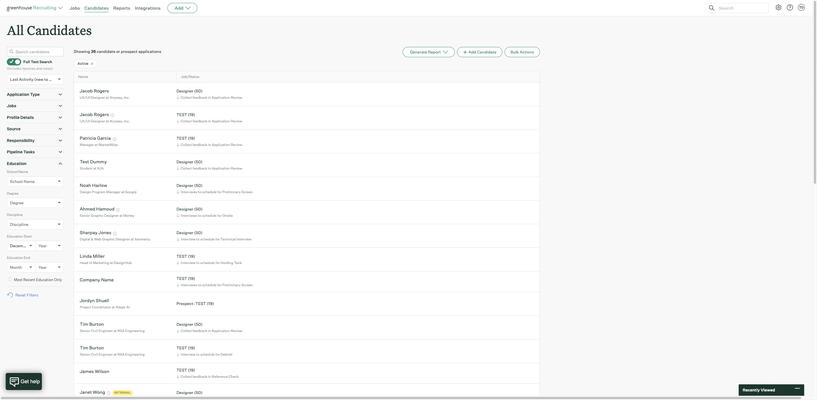 Task type: describe. For each thing, give the bounding box(es) containing it.
most
[[14, 278, 23, 282]]

reset filters button
[[7, 290, 41, 301]]

interview to schedule for technical interview link
[[176, 237, 253, 242]]

janet wong
[[80, 390, 105, 396]]

schedule for test (19) interview to schedule for debrief
[[200, 353, 215, 357]]

bulk
[[511, 50, 519, 54]]

internal
[[114, 391, 131, 395]]

wong
[[93, 390, 105, 396]]

xeometry
[[135, 237, 150, 242]]

job/status
[[181, 75, 200, 79]]

patricia garcia link
[[80, 135, 111, 142]]

interview for designer (50) interview to schedule for technical interview
[[181, 237, 196, 242]]

digital & web graphic designer at xeometry
[[80, 237, 150, 242]]

filters
[[27, 293, 38, 298]]

all candidates
[[7, 22, 92, 38]]

add for add candidate
[[469, 50, 477, 54]]

civil for test (19)
[[91, 353, 98, 357]]

name inside company name link
[[101, 277, 114, 283]]

generate report button
[[403, 47, 455, 57]]

add button
[[168, 3, 198, 13]]

0 vertical spatial degree
[[7, 191, 19, 196]]

tim for test
[[80, 345, 88, 351]]

tim burton senior civil engineer at rsa engineering for test
[[80, 345, 145, 357]]

0 vertical spatial school
[[7, 170, 18, 174]]

name down pipeline tasks
[[19, 170, 28, 174]]

test
[[80, 159, 89, 165]]

project
[[80, 305, 91, 310]]

year for december
[[38, 244, 47, 249]]

engineering for test (19)
[[125, 353, 145, 357]]

manager inside noah harlow design program manager at google
[[106, 190, 121, 194]]

james wilson link
[[80, 369, 109, 376]]

type
[[30, 92, 40, 97]]

janet wong link
[[80, 390, 105, 397]]

rsa for test (19)
[[118, 353, 125, 357]]

jones
[[99, 230, 111, 236]]

debrief
[[221, 353, 232, 357]]

ahmed hamoud
[[80, 206, 115, 212]]

ux/ui inside "jacob rogers ux/ui designer at anyway, inc."
[[80, 95, 90, 100]]

rsa for designer (50)
[[118, 329, 125, 333]]

patricia garcia has been in application review for more than 5 days image
[[112, 138, 117, 141]]

collect feedback in application review link for burton
[[176, 329, 244, 334]]

3 collect from the top
[[181, 143, 192, 147]]

1 vertical spatial degree
[[10, 201, 24, 206]]

check
[[229, 375, 239, 379]]

feedback inside test (19) collect feedback in reference check
[[193, 375, 207, 379]]

noah harlow link
[[80, 183, 107, 189]]

at inside test dummy student at n/a
[[93, 166, 97, 171]]

configure image
[[776, 4, 783, 11]]

designer (50) interview to schedule for technical interview
[[177, 231, 252, 242]]

james wilson
[[80, 369, 109, 375]]

jobs link
[[70, 5, 80, 11]]

december
[[10, 244, 29, 249]]

full
[[23, 60, 30, 64]]

3 in from the top
[[208, 143, 211, 147]]

test inside the test (19) interview to schedule for debrief
[[177, 346, 187, 351]]

tank
[[234, 261, 242, 265]]

bulk actions
[[511, 50, 534, 54]]

test (19) collect feedback in reference check
[[177, 368, 239, 379]]

sharpay jones
[[80, 230, 111, 236]]

text
[[31, 60, 39, 64]]

schedule for test (19) interviews to schedule for preliminary screen
[[202, 283, 217, 288]]

most recent education only
[[14, 278, 62, 282]]

interviews for test (19) interviews to schedule for preliminary screen
[[181, 283, 197, 288]]

review for tim burton
[[231, 329, 242, 333]]

add for add
[[175, 5, 184, 11]]

discipline element
[[7, 212, 64, 234]]

jordyn
[[80, 298, 95, 304]]

only
[[54, 278, 62, 282]]

Search text field
[[718, 4, 764, 12]]

designhub
[[114, 261, 132, 265]]

sharpay jones has been in technical interview for more than 14 days image
[[112, 232, 118, 236]]

source
[[7, 127, 21, 131]]

manager at marketwise
[[80, 143, 118, 147]]

test inside the test (19) interviews to schedule for preliminary screen
[[177, 277, 187, 281]]

recent
[[23, 278, 35, 282]]

anyway, inside "jacob rogers ux/ui designer at anyway, inc."
[[110, 95, 123, 100]]

program
[[92, 190, 106, 194]]

burton for test
[[89, 345, 104, 351]]

greenhouse recruiting image
[[7, 5, 58, 11]]

interview to schedule for holding tank link
[[176, 260, 243, 266]]

sharpay
[[80, 230, 98, 236]]

year for month
[[38, 265, 47, 270]]

miller
[[93, 254, 105, 259]]

google
[[125, 190, 137, 194]]

checkmark image
[[9, 60, 14, 64]]

1 jacob rogers link from the top
[[80, 88, 109, 95]]

profile
[[7, 115, 20, 120]]

(50) for design program manager at google
[[194, 183, 203, 188]]

interviews for designer (50) interviews to schedule for onsite
[[181, 214, 197, 218]]

jacob for jacob rogers ux/ui designer at anyway, inc.
[[80, 88, 93, 94]]

senior for test (19)
[[80, 353, 90, 357]]

tasks
[[23, 150, 35, 155]]

last
[[10, 77, 18, 82]]

tim burton link for designer
[[80, 322, 104, 328]]

(19) inside the test (19) interviews to schedule for preliminary screen
[[188, 277, 195, 281]]

engineer for designer (50)
[[99, 329, 113, 333]]

7 (50) from the top
[[194, 391, 203, 396]]

jacob rogers has been in application review for more than 5 days image
[[110, 114, 115, 118]]

candidates link
[[84, 5, 109, 11]]

(includes
[[7, 66, 21, 71]]

2 inc. from the top
[[124, 119, 130, 123]]

report
[[428, 50, 441, 54]]

review for test dummy
[[231, 166, 242, 171]]

designer inside designer (50) interview to schedule for technical interview
[[177, 231, 193, 236]]

designer (50) interviews to schedule for onsite
[[177, 207, 233, 218]]

ai
[[126, 305, 130, 310]]

for for test (19) interview to schedule for holding tank
[[216, 261, 220, 265]]

to for designer (50) interviews to schedule for onsite
[[198, 214, 201, 218]]

interview to schedule for debrief link
[[176, 352, 234, 358]]

3 collect feedback in application review link from the top
[[176, 142, 244, 148]]

to for test (19) interview to schedule for debrief
[[196, 353, 200, 357]]

for for test (19) interviews to schedule for preliminary screen
[[217, 283, 222, 288]]

profile details
[[7, 115, 34, 120]]

4 feedback from the top
[[193, 166, 207, 171]]

0 vertical spatial candidates
[[84, 5, 109, 11]]

notes)
[[43, 66, 53, 71]]

test (19) interviews to schedule for preliminary screen
[[177, 277, 253, 288]]

0 vertical spatial graphic
[[91, 214, 104, 218]]

jordyn shuell project coordinator at adept ai
[[80, 298, 130, 310]]

interviews to schedule for preliminary screen link for (19)
[[176, 283, 254, 288]]

1 vertical spatial graphic
[[102, 237, 115, 242]]

test (19) collect feedback in application review for jacob rogers
[[177, 112, 242, 123]]

education for education start
[[7, 234, 23, 239]]

janet
[[80, 390, 92, 396]]

0 vertical spatial jobs
[[70, 5, 80, 11]]

tim burton link for test
[[80, 345, 104, 352]]

last activity (new to old) option
[[10, 77, 56, 82]]

at inside the jordyn shuell project coordinator at adept ai
[[112, 305, 115, 310]]

recently
[[743, 388, 760, 393]]

head
[[80, 261, 88, 265]]

1 feedback from the top
[[193, 95, 207, 100]]

harlow
[[92, 183, 107, 188]]

marketwise
[[99, 143, 118, 147]]

designer (50) collect feedback in application review for dummy
[[177, 160, 242, 171]]

1 vertical spatial candidates
[[27, 22, 92, 38]]

4 in from the top
[[208, 166, 211, 171]]

test inside test (19) collect feedback in reference check
[[177, 368, 187, 373]]

linda miller link
[[80, 254, 105, 260]]

designer inside "jacob rogers ux/ui designer at anyway, inc."
[[91, 95, 105, 100]]

screen for (50)
[[242, 190, 253, 194]]

sharpay jones link
[[80, 230, 111, 237]]

actions
[[520, 50, 534, 54]]

schedule for designer (50) interviews to schedule for onsite
[[202, 214, 217, 218]]

reports link
[[113, 5, 130, 11]]

school name element
[[7, 169, 64, 191]]

(50) for senior civil engineer at rsa engineering
[[194, 322, 203, 327]]

candidate
[[477, 50, 497, 54]]

dummy
[[90, 159, 107, 165]]

&
[[91, 237, 93, 242]]

for for designer (50) interviews to schedule for onsite
[[217, 214, 222, 218]]

at inside noah harlow design program manager at google
[[121, 190, 125, 194]]

reset
[[15, 293, 26, 298]]

(19) inside test (19) interview to schedule for holding tank
[[188, 254, 195, 259]]

civil for designer (50)
[[91, 329, 98, 333]]

5 in from the top
[[208, 329, 211, 333]]

0 vertical spatial discipline
[[7, 213, 23, 217]]

start
[[24, 234, 32, 239]]

interviews for designer (50) interviews to schedule for preliminary screen
[[181, 190, 197, 194]]

at inside "jacob rogers ux/ui designer at anyway, inc."
[[106, 95, 109, 100]]

2 collect from the top
[[181, 119, 192, 123]]

5 collect from the top
[[181, 329, 192, 333]]

ux/ui designer at anyway, inc.
[[80, 119, 130, 123]]

ahmed hamoud has been in onsite for more than 21 days image
[[116, 209, 121, 212]]

responsibility
[[7, 138, 35, 143]]

reset filters
[[15, 293, 38, 298]]

preliminary for (50)
[[222, 190, 241, 194]]

at inside linda miller head of marketing at designhub
[[110, 261, 113, 265]]

3 review from the top
[[231, 143, 242, 147]]

td
[[800, 5, 804, 9]]

details
[[20, 115, 34, 120]]



Task type: vqa. For each thing, say whether or not it's contained in the screenshot.
Share at the left bottom of page
no



Task type: locate. For each thing, give the bounding box(es) containing it.
candidate reports are now available! apply filters and select "view in app" element
[[403, 47, 455, 57]]

civil
[[91, 329, 98, 333], [91, 353, 98, 357]]

2 feedback from the top
[[193, 119, 207, 123]]

integrations link
[[135, 5, 161, 11]]

school name down pipeline
[[7, 170, 28, 174]]

(19) inside the test (19) interview to schedule for debrief
[[188, 346, 195, 351]]

preliminary for (19)
[[222, 283, 241, 288]]

senior
[[80, 214, 90, 218], [80, 329, 90, 333], [80, 353, 90, 357]]

2 designer (50) collect feedback in application review from the top
[[177, 160, 242, 171]]

tim burton link down the project
[[80, 322, 104, 328]]

inc.
[[124, 95, 130, 100], [124, 119, 130, 123]]

rogers up jacob rogers
[[94, 88, 109, 94]]

prospect:
[[177, 302, 195, 306]]

degree down school name element
[[7, 191, 19, 196]]

pipeline
[[7, 150, 23, 155]]

3 feedback from the top
[[193, 143, 207, 147]]

for inside the test (19) interview to schedule for debrief
[[216, 353, 220, 357]]

1 vertical spatial inc.
[[124, 119, 130, 123]]

2 vertical spatial senior
[[80, 353, 90, 357]]

0 vertical spatial screen
[[242, 190, 253, 194]]

for left onsite
[[217, 214, 222, 218]]

2 screen from the top
[[242, 283, 253, 288]]

0 vertical spatial tim burton link
[[80, 322, 104, 328]]

noah harlow design program manager at google
[[80, 183, 137, 194]]

2 senior from the top
[[80, 329, 90, 333]]

1 vertical spatial jobs
[[7, 103, 16, 108]]

2 engineer from the top
[[99, 353, 113, 357]]

to up prospect: test (19)
[[198, 283, 201, 288]]

interview for test (19) interview to schedule for debrief
[[181, 353, 196, 357]]

Most Recent Education Only checkbox
[[8, 278, 12, 281]]

to inside designer (50) interview to schedule for technical interview
[[196, 237, 200, 242]]

3 senior from the top
[[80, 353, 90, 357]]

interview inside test (19) interview to schedule for holding tank
[[181, 261, 196, 265]]

2 jacob rogers link from the top
[[80, 112, 109, 118]]

wilson
[[95, 369, 109, 375]]

test dummy link
[[80, 159, 107, 166]]

manager down patricia
[[80, 143, 94, 147]]

1 vertical spatial test (19) collect feedback in application review
[[177, 136, 242, 147]]

2 tim burton link from the top
[[80, 345, 104, 352]]

1 vertical spatial burton
[[89, 345, 104, 351]]

schedule left holding
[[200, 261, 215, 265]]

school down pipeline
[[7, 170, 18, 174]]

to inside test (19) interview to schedule for holding tank
[[196, 261, 200, 265]]

tim for designer
[[80, 322, 88, 328]]

interviews to schedule for preliminary screen link
[[176, 189, 254, 195], [176, 283, 254, 288]]

1 vertical spatial interviews
[[181, 214, 197, 218]]

0 vertical spatial anyway,
[[110, 95, 123, 100]]

(50) for digital & web graphic designer at xeometry
[[194, 231, 203, 236]]

(50) for ux/ui designer at anyway, inc.
[[194, 89, 203, 94]]

burton down coordinator
[[89, 322, 104, 328]]

4 collect feedback in application review link from the top
[[176, 166, 244, 171]]

test inside test (19) interview to schedule for holding tank
[[177, 254, 187, 259]]

1 vertical spatial rsa
[[118, 353, 125, 357]]

0 vertical spatial civil
[[91, 329, 98, 333]]

month
[[10, 265, 22, 270]]

tim up james
[[80, 345, 88, 351]]

company name
[[80, 277, 114, 283]]

interviews inside designer (50) interviews to schedule for preliminary screen
[[181, 190, 197, 194]]

collect feedback in application review link
[[176, 95, 244, 100], [176, 119, 244, 124], [176, 142, 244, 148], [176, 166, 244, 171], [176, 329, 244, 334]]

for left holding
[[216, 261, 220, 265]]

preliminary inside the test (19) interviews to schedule for preliminary screen
[[222, 283, 241, 288]]

jobs
[[70, 5, 80, 11], [7, 103, 16, 108]]

0 vertical spatial tim burton senior civil engineer at rsa engineering
[[80, 322, 145, 333]]

education for education
[[7, 161, 27, 166]]

0 vertical spatial burton
[[89, 322, 104, 328]]

designer (50) collect feedback in application review for burton
[[177, 322, 242, 333]]

interviews to schedule for preliminary screen link down interview to schedule for holding tank link
[[176, 283, 254, 288]]

janet wong has been in application review for more than 5 days image
[[106, 392, 111, 396]]

designer (50) collect feedback in application review down job/status
[[177, 89, 242, 100]]

jacob rogers link
[[80, 88, 109, 95], [80, 112, 109, 118]]

jobs up profile
[[7, 103, 16, 108]]

preliminary down holding
[[222, 283, 241, 288]]

0 vertical spatial interviews
[[181, 190, 197, 194]]

1 tim burton senior civil engineer at rsa engineering from the top
[[80, 322, 145, 333]]

schedule inside test (19) interview to schedule for holding tank
[[200, 261, 215, 265]]

for for designer (50) interviews to schedule for preliminary screen
[[217, 190, 222, 194]]

senior down the project
[[80, 329, 90, 333]]

education start
[[7, 234, 32, 239]]

to up designer (50) interview to schedule for technical interview
[[198, 214, 201, 218]]

3 (50) from the top
[[194, 183, 203, 188]]

interviews to schedule for preliminary screen link for (50)
[[176, 189, 254, 195]]

2 anyway, from the top
[[110, 119, 123, 123]]

1 vertical spatial year
[[38, 265, 47, 270]]

designer
[[177, 89, 193, 94], [91, 95, 105, 100], [91, 119, 105, 123], [177, 160, 193, 165], [177, 183, 193, 188], [177, 207, 193, 212], [104, 214, 119, 218], [177, 231, 193, 236], [116, 237, 130, 242], [177, 322, 193, 327], [177, 391, 193, 396]]

interviews
[[181, 190, 197, 194], [181, 214, 197, 218], [181, 283, 197, 288]]

2 collect feedback in application review link from the top
[[176, 119, 244, 124]]

jacob for jacob rogers
[[80, 112, 93, 118]]

1 vertical spatial discipline
[[10, 222, 28, 227]]

2 rsa from the top
[[118, 353, 125, 357]]

applications
[[139, 49, 161, 54]]

n/a
[[97, 166, 104, 171]]

1 horizontal spatial jobs
[[70, 5, 80, 11]]

december option
[[10, 244, 29, 249]]

collect inside test (19) collect feedback in reference check
[[181, 375, 192, 379]]

2 burton from the top
[[89, 345, 104, 351]]

candidates down jobs link on the top left of page
[[27, 22, 92, 38]]

2 tim from the top
[[80, 345, 88, 351]]

for inside designer (50) interview to schedule for technical interview
[[216, 237, 220, 242]]

viewed
[[761, 388, 776, 393]]

schedule for designer (50) interviews to schedule for preliminary screen
[[202, 190, 217, 194]]

screen for (19)
[[242, 283, 253, 288]]

degree element
[[7, 191, 64, 212]]

rogers
[[94, 88, 109, 94], [94, 112, 109, 118]]

interview for test (19) interview to schedule for holding tank
[[181, 261, 196, 265]]

morley
[[123, 214, 134, 218]]

old)
[[49, 77, 56, 82]]

jobs left candidates "link"
[[70, 5, 80, 11]]

interviews inside designer (50) interviews to schedule for onsite
[[181, 214, 197, 218]]

reference
[[212, 375, 228, 379]]

1 vertical spatial manager
[[106, 190, 121, 194]]

year
[[38, 244, 47, 249], [38, 265, 47, 270]]

education up december option
[[7, 234, 23, 239]]

2 review from the top
[[231, 119, 242, 123]]

designer (50) collect feedback in application review
[[177, 89, 242, 100], [177, 160, 242, 171], [177, 322, 242, 333]]

1 vertical spatial rogers
[[94, 112, 109, 118]]

rogers up "ux/ui designer at anyway, inc."
[[94, 112, 109, 118]]

0 vertical spatial add
[[175, 5, 184, 11]]

1 jacob from the top
[[80, 88, 93, 94]]

4 (50) from the top
[[194, 207, 203, 212]]

2 interviews to schedule for preliminary screen link from the top
[[176, 283, 254, 288]]

1 vertical spatial tim burton link
[[80, 345, 104, 352]]

to up test (19) interview to schedule for holding tank
[[196, 237, 200, 242]]

name right company
[[101, 277, 114, 283]]

tim burton senior civil engineer at rsa engineering up wilson
[[80, 345, 145, 357]]

civil up james wilson
[[91, 353, 98, 357]]

interviews inside the test (19) interviews to schedule for preliminary screen
[[181, 283, 197, 288]]

schedule inside designer (50) interviews to schedule for preliminary screen
[[202, 190, 217, 194]]

0 horizontal spatial manager
[[80, 143, 94, 147]]

2 rogers from the top
[[94, 112, 109, 118]]

0 vertical spatial senior
[[80, 214, 90, 218]]

designer (50) collect feedback in application review for rogers
[[177, 89, 242, 100]]

(50)
[[194, 89, 203, 94], [194, 160, 203, 165], [194, 183, 203, 188], [194, 207, 203, 212], [194, 231, 203, 236], [194, 322, 203, 327], [194, 391, 203, 396]]

screen inside designer (50) interviews to schedule for preliminary screen
[[242, 190, 253, 194]]

jacob rogers link up "ux/ui designer at anyway, inc."
[[80, 112, 109, 118]]

end
[[24, 256, 30, 260]]

1 burton from the top
[[89, 322, 104, 328]]

or
[[116, 49, 120, 54]]

0 vertical spatial jacob
[[80, 88, 93, 94]]

(50) for student at n/a
[[194, 160, 203, 165]]

1 anyway, from the top
[[110, 95, 123, 100]]

6 in from the top
[[208, 375, 211, 379]]

test (19) interview to schedule for holding tank
[[177, 254, 242, 265]]

education up 'month' in the left bottom of the page
[[7, 256, 23, 260]]

(50) inside designer (50) interviews to schedule for onsite
[[194, 207, 203, 212]]

1 review from the top
[[231, 95, 242, 100]]

all
[[7, 22, 24, 38]]

1 collect from the top
[[181, 95, 192, 100]]

(19) inside test (19) collect feedback in reference check
[[188, 368, 195, 373]]

0 vertical spatial rsa
[[118, 329, 125, 333]]

0 vertical spatial interviews to schedule for preliminary screen link
[[176, 189, 254, 195]]

graphic down jones
[[102, 237, 115, 242]]

1 (50) from the top
[[194, 89, 203, 94]]

2 tim burton senior civil engineer at rsa engineering from the top
[[80, 345, 145, 357]]

1 inc. from the top
[[124, 95, 130, 100]]

add candidate
[[469, 50, 497, 54]]

manager
[[80, 143, 94, 147], [106, 190, 121, 194]]

td button
[[798, 4, 805, 11]]

1 vertical spatial jacob
[[80, 112, 93, 118]]

senior graphic designer at morley
[[80, 214, 134, 218]]

recently viewed
[[743, 388, 776, 393]]

interviews to schedule for preliminary screen link up designer (50) interviews to schedule for onsite
[[176, 189, 254, 195]]

1 horizontal spatial manager
[[106, 190, 121, 194]]

review for jacob rogers
[[231, 95, 242, 100]]

candidate
[[97, 49, 115, 54]]

Search candidates field
[[7, 47, 64, 56]]

designer inside designer (50) interviews to schedule for preliminary screen
[[177, 183, 193, 188]]

screen inside the test (19) interviews to schedule for preliminary screen
[[242, 283, 253, 288]]

1 civil from the top
[[91, 329, 98, 333]]

rogers for jacob rogers ux/ui designer at anyway, inc.
[[94, 88, 109, 94]]

to for designer (50) interview to schedule for technical interview
[[196, 237, 200, 242]]

0 horizontal spatial jobs
[[7, 103, 16, 108]]

1 vertical spatial preliminary
[[222, 283, 241, 288]]

5 review from the top
[[231, 329, 242, 333]]

to inside designer (50) interviews to schedule for onsite
[[198, 214, 201, 218]]

education for education end
[[7, 256, 23, 260]]

test (19) collect feedback in application review
[[177, 112, 242, 123], [177, 136, 242, 147]]

to inside designer (50) interviews to schedule for preliminary screen
[[198, 190, 201, 194]]

1 vertical spatial anyway,
[[110, 119, 123, 123]]

designer (50) interviews to schedule for preliminary screen
[[177, 183, 253, 194]]

last activity (new to old)
[[10, 77, 56, 82]]

in inside test (19) collect feedback in reference check
[[208, 375, 211, 379]]

engineer up wilson
[[99, 353, 113, 357]]

discipline
[[7, 213, 23, 217], [10, 222, 28, 227]]

interview inside the test (19) interview to schedule for debrief
[[181, 353, 196, 357]]

hamoud
[[96, 206, 115, 212]]

1 senior from the top
[[80, 214, 90, 218]]

for up designer (50) interviews to schedule for onsite
[[217, 190, 222, 194]]

and
[[36, 66, 42, 71]]

ux/ui up jacob rogers
[[80, 95, 90, 100]]

1 vertical spatial engineer
[[99, 353, 113, 357]]

ux/ui
[[80, 95, 90, 100], [80, 119, 90, 123]]

1 preliminary from the top
[[222, 190, 241, 194]]

1 vertical spatial tim burton senior civil engineer at rsa engineering
[[80, 345, 145, 357]]

coordinator
[[92, 305, 111, 310]]

1 vertical spatial screen
[[242, 283, 253, 288]]

1 rogers from the top
[[94, 88, 109, 94]]

3 interviews from the top
[[181, 283, 197, 288]]

application
[[7, 92, 29, 97], [212, 95, 230, 100], [212, 119, 230, 123], [212, 143, 230, 147], [212, 166, 230, 171], [212, 329, 230, 333]]

5 (50) from the top
[[194, 231, 203, 236]]

patricia
[[80, 135, 96, 141]]

1 horizontal spatial add
[[469, 50, 477, 54]]

jacob rogers ux/ui designer at anyway, inc.
[[80, 88, 130, 100]]

education left only
[[36, 278, 53, 282]]

engineering
[[125, 329, 145, 333], [125, 353, 145, 357]]

designer (50) collect feedback in application review up designer (50) interviews to schedule for preliminary screen
[[177, 160, 242, 171]]

schedule inside the test (19) interview to schedule for debrief
[[200, 353, 215, 357]]

for down holding
[[217, 283, 222, 288]]

1 designer (50) collect feedback in application review from the top
[[177, 89, 242, 100]]

for for designer (50) interview to schedule for technical interview
[[216, 237, 220, 242]]

name down active
[[78, 75, 88, 79]]

1 vertical spatial designer (50) collect feedback in application review
[[177, 160, 242, 171]]

digital
[[80, 237, 90, 242]]

burton up james wilson
[[89, 345, 104, 351]]

add inside add candidate link
[[469, 50, 477, 54]]

for inside the test (19) interviews to schedule for preliminary screen
[[217, 283, 222, 288]]

designer inside designer (50) interviews to schedule for onsite
[[177, 207, 193, 212]]

1 vertical spatial senior
[[80, 329, 90, 333]]

2 (50) from the top
[[194, 160, 203, 165]]

0 vertical spatial preliminary
[[222, 190, 241, 194]]

1 vertical spatial school
[[10, 179, 23, 184]]

1 engineer from the top
[[99, 329, 113, 333]]

activity
[[19, 77, 33, 82]]

schedule inside the test (19) interviews to schedule for preliminary screen
[[202, 283, 217, 288]]

james
[[80, 369, 94, 375]]

schedule inside designer (50) interview to schedule for technical interview
[[200, 237, 215, 242]]

jacob rogers link up jacob rogers
[[80, 88, 109, 95]]

candidates right jobs link on the top left of page
[[84, 5, 109, 11]]

0 vertical spatial jacob rogers link
[[80, 88, 109, 95]]

education end
[[7, 256, 30, 260]]

1 vertical spatial interviews to schedule for preliminary screen link
[[176, 283, 254, 288]]

school up degree "element"
[[10, 179, 23, 184]]

schedule up designer (50) interviews to schedule for onsite
[[202, 190, 217, 194]]

(50) inside designer (50) interview to schedule for technical interview
[[194, 231, 203, 236]]

2 vertical spatial designer (50) collect feedback in application review
[[177, 322, 242, 333]]

jacob up jacob rogers
[[80, 88, 93, 94]]

inc. inside "jacob rogers ux/ui designer at anyway, inc."
[[124, 95, 130, 100]]

(50) inside designer (50) interviews to schedule for preliminary screen
[[194, 183, 203, 188]]

education down pipeline
[[7, 161, 27, 166]]

to left the old)
[[44, 77, 48, 82]]

1 vertical spatial tim
[[80, 345, 88, 351]]

name up degree "element"
[[24, 179, 35, 184]]

for for test (19) interview to schedule for debrief
[[216, 353, 220, 357]]

2 civil from the top
[[91, 353, 98, 357]]

0 horizontal spatial add
[[175, 5, 184, 11]]

collect feedback in application review link for dummy
[[176, 166, 244, 171]]

to up the test (19) interviews to schedule for preliminary screen
[[196, 261, 200, 265]]

3 designer (50) collect feedback in application review from the top
[[177, 322, 242, 333]]

0 vertical spatial designer (50) collect feedback in application review
[[177, 89, 242, 100]]

engineer for test (19)
[[99, 353, 113, 357]]

designer (50) collect feedback in application review up the test (19) interview to schedule for debrief
[[177, 322, 242, 333]]

company
[[80, 277, 100, 283]]

0 vertical spatial engineer
[[99, 329, 113, 333]]

for left debrief
[[216, 353, 220, 357]]

to for test (19) interviews to schedule for preliminary screen
[[198, 283, 201, 288]]

6 (50) from the top
[[194, 322, 203, 327]]

1 tim burton link from the top
[[80, 322, 104, 328]]

1 engineering from the top
[[125, 329, 145, 333]]

preliminary inside designer (50) interviews to schedule for preliminary screen
[[222, 190, 241, 194]]

0 vertical spatial engineering
[[125, 329, 145, 333]]

0 vertical spatial ux/ui
[[80, 95, 90, 100]]

1 vertical spatial ux/ui
[[80, 119, 90, 123]]

1 interviews to schedule for preliminary screen link from the top
[[176, 189, 254, 195]]

senior up james
[[80, 353, 90, 357]]

rogers for jacob rogers
[[94, 112, 109, 118]]

0 vertical spatial manager
[[80, 143, 94, 147]]

anyway, down jacob rogers has been in application review for more than 5 days icon
[[110, 119, 123, 123]]

of
[[89, 261, 92, 265]]

anyway, up jacob rogers has been in application review for more than 5 days icon
[[110, 95, 123, 100]]

add inside add "popup button"
[[175, 5, 184, 11]]

1 vertical spatial add
[[469, 50, 477, 54]]

reports
[[113, 5, 130, 11]]

1 screen from the top
[[242, 190, 253, 194]]

prospect
[[121, 49, 138, 54]]

graphic
[[91, 214, 104, 218], [102, 237, 115, 242]]

6 collect from the top
[[181, 375, 192, 379]]

1 year from the top
[[38, 244, 47, 249]]

student
[[80, 166, 93, 171]]

to for test (19) interview to schedule for holding tank
[[196, 261, 200, 265]]

for left the technical
[[216, 237, 220, 242]]

2 in from the top
[[208, 119, 211, 123]]

2 vertical spatial interviews
[[181, 283, 197, 288]]

0 vertical spatial rogers
[[94, 88, 109, 94]]

5 collect feedback in application review link from the top
[[176, 329, 244, 334]]

tim burton senior civil engineer at rsa engineering for designer
[[80, 322, 145, 333]]

to for designer (50) interviews to schedule for preliminary screen
[[198, 190, 201, 194]]

full text search (includes resumes and notes)
[[7, 60, 53, 71]]

0 vertical spatial test (19) collect feedback in application review
[[177, 112, 242, 123]]

school name up degree "element"
[[10, 179, 35, 184]]

schedule for designer (50) interview to schedule for technical interview
[[200, 237, 215, 242]]

schedule for test (19) interview to schedule for holding tank
[[200, 261, 215, 265]]

2 jacob from the top
[[80, 112, 93, 118]]

year right december
[[38, 244, 47, 249]]

onsite
[[222, 214, 233, 218]]

1 collect feedback in application review link from the top
[[176, 95, 244, 100]]

2 year from the top
[[38, 265, 47, 270]]

marketing
[[93, 261, 109, 265]]

education
[[7, 161, 27, 166], [7, 234, 23, 239], [7, 256, 23, 260], [36, 278, 53, 282]]

1 vertical spatial engineering
[[125, 353, 145, 357]]

jacob inside "jacob rogers ux/ui designer at anyway, inc."
[[80, 88, 93, 94]]

1 tim from the top
[[80, 322, 88, 328]]

integrations
[[135, 5, 161, 11]]

technical
[[221, 237, 236, 242]]

0 vertical spatial year
[[38, 244, 47, 249]]

6 feedback from the top
[[193, 375, 207, 379]]

engineer
[[99, 329, 113, 333], [99, 353, 113, 357]]

collect feedback in reference check link
[[176, 374, 240, 380]]

tim burton link up james wilson
[[80, 345, 104, 352]]

manager right program
[[106, 190, 121, 194]]

bulk actions link
[[505, 47, 540, 57]]

preliminary up onsite
[[222, 190, 241, 194]]

2 ux/ui from the top
[[80, 119, 90, 123]]

jacob rogers
[[80, 112, 109, 118]]

senior down ahmed
[[80, 214, 90, 218]]

for inside designer (50) interviews to schedule for preliminary screen
[[217, 190, 222, 194]]

2 test (19) collect feedback in application review from the top
[[177, 136, 242, 147]]

td button
[[797, 3, 806, 12]]

tim burton senior civil engineer at rsa engineering down adept
[[80, 322, 145, 333]]

1 in from the top
[[208, 95, 211, 100]]

noah
[[80, 183, 91, 188]]

for inside designer (50) interviews to schedule for onsite
[[217, 214, 222, 218]]

0 vertical spatial inc.
[[124, 95, 130, 100]]

1 test (19) collect feedback in application review from the top
[[177, 112, 242, 123]]

1 vertical spatial jacob rogers link
[[80, 112, 109, 118]]

to up test (19) collect feedback in reference check
[[196, 353, 200, 357]]

patricia garcia
[[80, 135, 111, 141]]

(50) for senior graphic designer at morley
[[194, 207, 203, 212]]

to inside the test (19) interview to schedule for debrief
[[196, 353, 200, 357]]

school
[[7, 170, 18, 174], [10, 179, 23, 184]]

schedule left onsite
[[202, 214, 217, 218]]

year up the most recent education only
[[38, 265, 47, 270]]

4 review from the top
[[231, 166, 242, 171]]

2 interviews from the top
[[181, 214, 197, 218]]

1 interviews from the top
[[181, 190, 197, 194]]

schedule
[[202, 190, 217, 194], [202, 214, 217, 218], [200, 237, 215, 242], [200, 261, 215, 265], [202, 283, 217, 288], [200, 353, 215, 357]]

holding
[[221, 261, 233, 265]]

0 vertical spatial school name
[[7, 170, 28, 174]]

engineer down coordinator
[[99, 329, 113, 333]]

graphic down ahmed hamoud link
[[91, 214, 104, 218]]

5 feedback from the top
[[193, 329, 207, 333]]

rogers inside "jacob rogers ux/ui designer at anyway, inc."
[[94, 88, 109, 94]]

test (19) collect feedback in application review for patricia garcia
[[177, 136, 242, 147]]

company name link
[[80, 277, 114, 284]]

to up designer (50) interviews to schedule for onsite
[[198, 190, 201, 194]]

degree up discipline element
[[10, 201, 24, 206]]

engineering for designer (50)
[[125, 329, 145, 333]]

schedule down interview to schedule for holding tank link
[[202, 283, 217, 288]]

burton for designer
[[89, 322, 104, 328]]

4 collect from the top
[[181, 166, 192, 171]]

senior for designer (50)
[[80, 329, 90, 333]]

jacob up "ux/ui designer at anyway, inc."
[[80, 112, 93, 118]]

to inside the test (19) interviews to schedule for preliminary screen
[[198, 283, 201, 288]]

1 ux/ui from the top
[[80, 95, 90, 100]]

civil down coordinator
[[91, 329, 98, 333]]

1 vertical spatial school name
[[10, 179, 35, 184]]

2 preliminary from the top
[[222, 283, 241, 288]]

schedule up test (19) interview to schedule for holding tank
[[200, 237, 215, 242]]

ux/ui down jacob rogers
[[80, 119, 90, 123]]

tim burton link
[[80, 322, 104, 328], [80, 345, 104, 352]]

1 rsa from the top
[[118, 329, 125, 333]]

tim down the project
[[80, 322, 88, 328]]

test (19) interview to schedule for debrief
[[177, 346, 232, 357]]

2 engineering from the top
[[125, 353, 145, 357]]

to for last activity (new to old)
[[44, 77, 48, 82]]

schedule up test (19) collect feedback in reference check
[[200, 353, 215, 357]]

generate
[[410, 50, 427, 54]]

schedule inside designer (50) interviews to schedule for onsite
[[202, 214, 217, 218]]

1 vertical spatial civil
[[91, 353, 98, 357]]

collect feedback in application review link for rogers
[[176, 95, 244, 100]]

for inside test (19) interview to schedule for holding tank
[[216, 261, 220, 265]]

0 vertical spatial tim
[[80, 322, 88, 328]]



